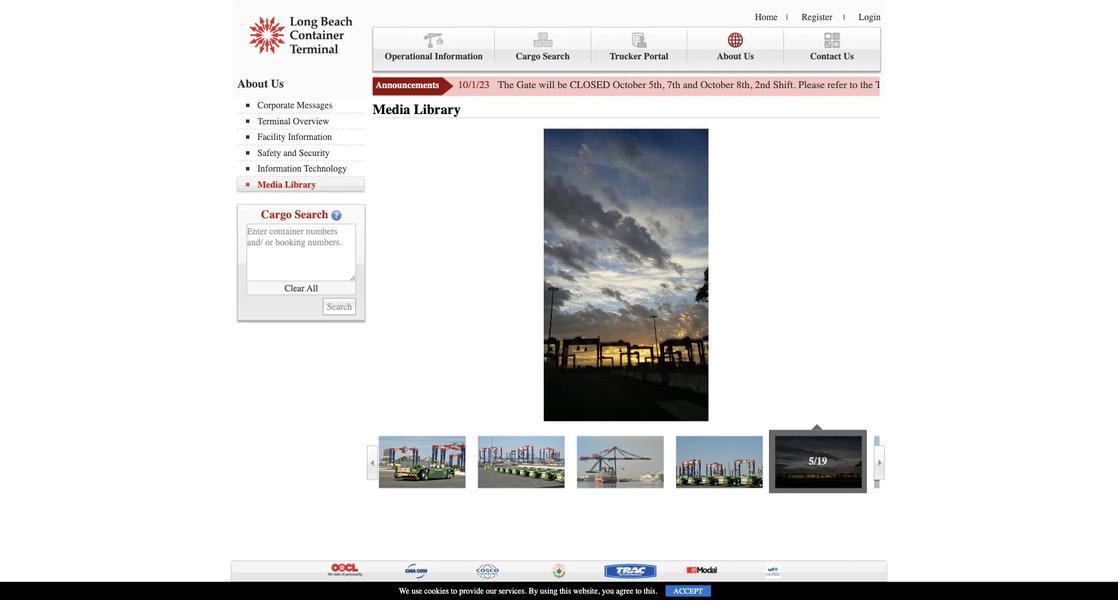 Task type: describe. For each thing, give the bounding box(es) containing it.
1 for from the left
[[995, 79, 1007, 91]]

lbct,
[[258, 588, 280, 597]]

cargo inside menu bar
[[516, 51, 541, 62]]

contact us link
[[784, 30, 881, 63]]

login link
[[859, 12, 881, 22]]

© 2023 lbct, long beach container terminal (lbct llc.) all rights reserved.
[[232, 588, 502, 597]]

website,
[[574, 587, 600, 596]]

trucker portal link
[[592, 30, 688, 63]]

shift.
[[774, 79, 796, 91]]

1 vertical spatial cargo search
[[261, 208, 328, 221]]

technology
[[304, 163, 347, 174]]

us for contact us link
[[844, 51, 854, 62]]

clear all
[[285, 283, 318, 294]]

trucker portal
[[610, 51, 669, 62]]

clear
[[285, 283, 305, 294]]

portal
[[644, 51, 669, 62]]

0 horizontal spatial us
[[271, 77, 284, 90]]

10/1/23 the gate will be closed october 5th, 7th and october 8th, 2nd shift. please refer to the truck gate hours web page for further gate details for the 
[[458, 79, 1119, 91]]

reserved.
[[470, 588, 502, 597]]

contact
[[811, 51, 842, 62]]

menu bar containing operational information
[[373, 27, 881, 71]]

2023
[[240, 588, 256, 597]]

2 | from the left
[[844, 13, 845, 22]]

trucker
[[610, 51, 642, 62]]

you
[[602, 587, 614, 596]]

refer
[[828, 79, 848, 91]]

media library link
[[246, 179, 364, 190]]

facility information link
[[246, 132, 364, 142]]

hours
[[925, 79, 950, 91]]

details
[[1060, 79, 1088, 91]]

announcements
[[376, 80, 439, 90]]

2 vertical spatial information
[[258, 163, 302, 174]]

services.
[[499, 587, 527, 596]]

this
[[560, 587, 572, 596]]

gate
[[1041, 79, 1058, 91]]

using
[[540, 587, 558, 596]]

7th
[[668, 79, 681, 91]]

(lbct
[[388, 588, 411, 597]]

privacy policy link
[[772, 588, 819, 597]]

us for the about us link
[[744, 51, 754, 62]]

please
[[799, 79, 825, 91]]

location link
[[718, 588, 746, 597]]

page
[[973, 79, 993, 91]]

1 the from the left
[[861, 79, 874, 91]]

and inside corporate messages terminal overview facility information safety and security information technology media library
[[284, 148, 297, 158]]

0 horizontal spatial about us
[[237, 77, 284, 90]]

5/19
[[809, 456, 828, 468]]

cargo search inside menu bar
[[516, 51, 570, 62]]

0 vertical spatial information
[[435, 51, 483, 62]]

privacy policy
[[772, 588, 819, 597]]

provide
[[459, 587, 484, 596]]

security
[[299, 148, 330, 158]]

1 horizontal spatial all
[[435, 588, 445, 597]]

policy
[[799, 588, 819, 597]]

8th,
[[737, 79, 753, 91]]

0 vertical spatial about us
[[717, 51, 754, 62]]

about inside the about us link
[[717, 51, 742, 62]]

legal link
[[845, 588, 863, 597]]

legal
[[845, 588, 863, 597]]

long
[[282, 588, 299, 597]]

operational information
[[385, 51, 483, 62]]

operational
[[385, 51, 433, 62]]

0 vertical spatial media
[[373, 102, 411, 118]]

0 horizontal spatial about
[[237, 77, 268, 90]]

be
[[558, 79, 568, 91]]

clear all button
[[247, 282, 356, 295]]

1 horizontal spatial library
[[414, 102, 461, 118]]

rights
[[447, 588, 468, 597]]

menu bar containing corporate messages
[[237, 99, 370, 193]]

login
[[859, 12, 881, 22]]

we use cookies to provide our services. by using this website, you agree to this.
[[399, 587, 658, 596]]

1 october from the left
[[613, 79, 646, 91]]

safety and security link
[[246, 148, 364, 158]]

2 gate from the left
[[903, 79, 923, 91]]

by
[[529, 587, 538, 596]]

2 the from the left
[[1105, 79, 1118, 91]]

media library
[[373, 102, 461, 118]]

home
[[755, 12, 778, 22]]

©
[[232, 588, 238, 597]]

1 | from the left
[[787, 13, 788, 22]]

1 vertical spatial search
[[295, 208, 328, 221]]

accept button
[[666, 586, 711, 597]]

will
[[539, 79, 555, 91]]



Task type: vqa. For each thing, say whether or not it's contained in the screenshot.
the 2nd
yes



Task type: locate. For each thing, give the bounding box(es) containing it.
october left "8th,"
[[701, 79, 734, 91]]

beach
[[301, 588, 321, 597]]

operational information link
[[373, 30, 495, 63]]

terminal down corporate
[[258, 116, 291, 127]]

1 horizontal spatial cargo
[[516, 51, 541, 62]]

to left this.
[[636, 587, 642, 596]]

to right the refer
[[850, 79, 858, 91]]

cargo search up will
[[516, 51, 570, 62]]

closed
[[570, 79, 610, 91]]

for right the page
[[995, 79, 1007, 91]]

about us link
[[688, 30, 784, 63]]

0 horizontal spatial october
[[613, 79, 646, 91]]

1 vertical spatial library
[[285, 179, 316, 190]]

1 horizontal spatial the
[[1105, 79, 1118, 91]]

1 horizontal spatial media
[[373, 102, 411, 118]]

and
[[683, 79, 698, 91], [284, 148, 297, 158]]

about us up "8th,"
[[717, 51, 754, 62]]

this.
[[644, 587, 658, 596]]

use
[[412, 587, 423, 596]]

information technology link
[[246, 163, 364, 174]]

terminal overview link
[[246, 116, 364, 127]]

0 vertical spatial search
[[543, 51, 570, 62]]

0 vertical spatial library
[[414, 102, 461, 118]]

1 vertical spatial menu bar
[[237, 99, 370, 193]]

2 horizontal spatial us
[[844, 51, 854, 62]]

0 horizontal spatial cargo
[[261, 208, 292, 221]]

1 horizontal spatial to
[[636, 587, 642, 596]]

0 horizontal spatial all
[[307, 283, 318, 294]]

information down overview
[[288, 132, 332, 142]]

5th,
[[649, 79, 665, 91]]

0 horizontal spatial and
[[284, 148, 297, 158]]

1 vertical spatial all
[[435, 588, 445, 597]]

further
[[1010, 79, 1038, 91]]

0 vertical spatial and
[[683, 79, 698, 91]]

october left 5th,
[[613, 79, 646, 91]]

1 horizontal spatial cargo search
[[516, 51, 570, 62]]

about up "8th,"
[[717, 51, 742, 62]]

Enter container numbers and/ or booking numbers.  text field
[[247, 224, 356, 282]]

terminal
[[258, 116, 291, 127], [357, 588, 386, 597]]

library down information technology link
[[285, 179, 316, 190]]

media down announcements
[[373, 102, 411, 118]]

0 vertical spatial cargo
[[516, 51, 541, 62]]

all inside button
[[307, 283, 318, 294]]

about us up corporate
[[237, 77, 284, 90]]

information
[[435, 51, 483, 62], [288, 132, 332, 142], [258, 163, 302, 174]]

0 horizontal spatial for
[[995, 79, 1007, 91]]

corporate
[[258, 100, 295, 111]]

register link
[[802, 12, 833, 22]]

privacy
[[772, 588, 797, 597]]

to
[[850, 79, 858, 91], [451, 587, 457, 596], [636, 587, 642, 596]]

web
[[953, 79, 970, 91]]

media inside corporate messages terminal overview facility information safety and security information technology media library
[[258, 179, 283, 190]]

and right safety
[[284, 148, 297, 158]]

1 horizontal spatial |
[[844, 13, 845, 22]]

cargo
[[516, 51, 541, 62], [261, 208, 292, 221]]

1 vertical spatial media
[[258, 179, 283, 190]]

messages
[[297, 100, 333, 111]]

location
[[718, 588, 746, 597]]

october
[[613, 79, 646, 91], [701, 79, 734, 91]]

cargo down the media library link
[[261, 208, 292, 221]]

the right details
[[1105, 79, 1118, 91]]

facility
[[258, 132, 286, 142]]

home link
[[755, 12, 778, 22]]

1 vertical spatial about
[[237, 77, 268, 90]]

search up be
[[543, 51, 570, 62]]

| left "login" 'link'
[[844, 13, 845, 22]]

overview
[[293, 116, 329, 127]]

2 october from the left
[[701, 79, 734, 91]]

0 horizontal spatial gate
[[517, 79, 536, 91]]

library down announcements
[[414, 102, 461, 118]]

1 horizontal spatial october
[[701, 79, 734, 91]]

1 horizontal spatial and
[[683, 79, 698, 91]]

corporate messages link
[[246, 100, 364, 111]]

gate
[[517, 79, 536, 91], [903, 79, 923, 91]]

1 horizontal spatial about
[[717, 51, 742, 62]]

search inside menu bar
[[543, 51, 570, 62]]

1 vertical spatial and
[[284, 148, 297, 158]]

1 vertical spatial about us
[[237, 77, 284, 90]]

all right "clear"
[[307, 283, 318, 294]]

1 horizontal spatial about us
[[717, 51, 754, 62]]

1 horizontal spatial gate
[[903, 79, 923, 91]]

for right details
[[1090, 79, 1102, 91]]

0 horizontal spatial to
[[451, 587, 457, 596]]

cookies
[[425, 587, 449, 596]]

2 for from the left
[[1090, 79, 1102, 91]]

terminal inside corporate messages terminal overview facility information safety and security information technology media library
[[258, 116, 291, 127]]

cargo up will
[[516, 51, 541, 62]]

library inside corporate messages terminal overview facility information safety and security information technology media library
[[285, 179, 316, 190]]

None submit
[[323, 298, 356, 316]]

about
[[717, 51, 742, 62], [237, 77, 268, 90]]

1 gate from the left
[[517, 79, 536, 91]]

| right home 'link'
[[787, 13, 788, 22]]

0 horizontal spatial library
[[285, 179, 316, 190]]

1 horizontal spatial terminal
[[357, 588, 386, 597]]

about us
[[717, 51, 754, 62], [237, 77, 284, 90]]

information up 10/1/23
[[435, 51, 483, 62]]

library
[[414, 102, 461, 118], [285, 179, 316, 190]]

search
[[543, 51, 570, 62], [295, 208, 328, 221]]

1 horizontal spatial menu bar
[[373, 27, 881, 71]]

1 horizontal spatial us
[[744, 51, 754, 62]]

1 vertical spatial information
[[288, 132, 332, 142]]

2nd
[[755, 79, 771, 91]]

0 horizontal spatial the
[[861, 79, 874, 91]]

|
[[787, 13, 788, 22], [844, 13, 845, 22]]

the
[[498, 79, 514, 91]]

2 horizontal spatial to
[[850, 79, 858, 91]]

0 horizontal spatial media
[[258, 179, 283, 190]]

1 horizontal spatial search
[[543, 51, 570, 62]]

accept
[[674, 587, 703, 596]]

media down safety
[[258, 179, 283, 190]]

corporate messages terminal overview facility information safety and security information technology media library
[[258, 100, 347, 190]]

0 horizontal spatial |
[[787, 13, 788, 22]]

0 horizontal spatial menu bar
[[237, 99, 370, 193]]

0 vertical spatial menu bar
[[373, 27, 881, 71]]

1 vertical spatial cargo
[[261, 208, 292, 221]]

0 vertical spatial all
[[307, 283, 318, 294]]

gate right truck
[[903, 79, 923, 91]]

the left truck
[[861, 79, 874, 91]]

us up corporate
[[271, 77, 284, 90]]

1 horizontal spatial for
[[1090, 79, 1102, 91]]

the
[[861, 79, 874, 91], [1105, 79, 1118, 91]]

information down safety
[[258, 163, 302, 174]]

all
[[307, 283, 318, 294], [435, 588, 445, 597]]

0 vertical spatial terminal
[[258, 116, 291, 127]]

safety
[[258, 148, 281, 158]]

us
[[744, 51, 754, 62], [844, 51, 854, 62], [271, 77, 284, 90]]

media
[[373, 102, 411, 118], [258, 179, 283, 190]]

cargo search down the media library link
[[261, 208, 328, 221]]

0 horizontal spatial cargo search
[[261, 208, 328, 221]]

agree
[[616, 587, 634, 596]]

10/1/23
[[458, 79, 490, 91]]

and right 7th
[[683, 79, 698, 91]]

menu bar
[[373, 27, 881, 71], [237, 99, 370, 193]]

container
[[323, 588, 355, 597]]

our
[[486, 587, 497, 596]]

gate right the
[[517, 79, 536, 91]]

terminal left "(lbct"
[[357, 588, 386, 597]]

llc.)
[[413, 588, 433, 597]]

all right llc.)
[[435, 588, 445, 597]]

to right the cookies
[[451, 587, 457, 596]]

us up "8th,"
[[744, 51, 754, 62]]

0 vertical spatial cargo search
[[516, 51, 570, 62]]

0 horizontal spatial terminal
[[258, 116, 291, 127]]

about up corporate
[[237, 77, 268, 90]]

0 horizontal spatial search
[[295, 208, 328, 221]]

search down the media library link
[[295, 208, 328, 221]]

we
[[399, 587, 410, 596]]

contact us
[[811, 51, 854, 62]]

us right "contact"
[[844, 51, 854, 62]]

register
[[802, 12, 833, 22]]

cargo search link
[[495, 30, 592, 63]]

truck
[[876, 79, 900, 91]]

0 vertical spatial about
[[717, 51, 742, 62]]

1 vertical spatial terminal
[[357, 588, 386, 597]]

for
[[995, 79, 1007, 91], [1090, 79, 1102, 91]]



